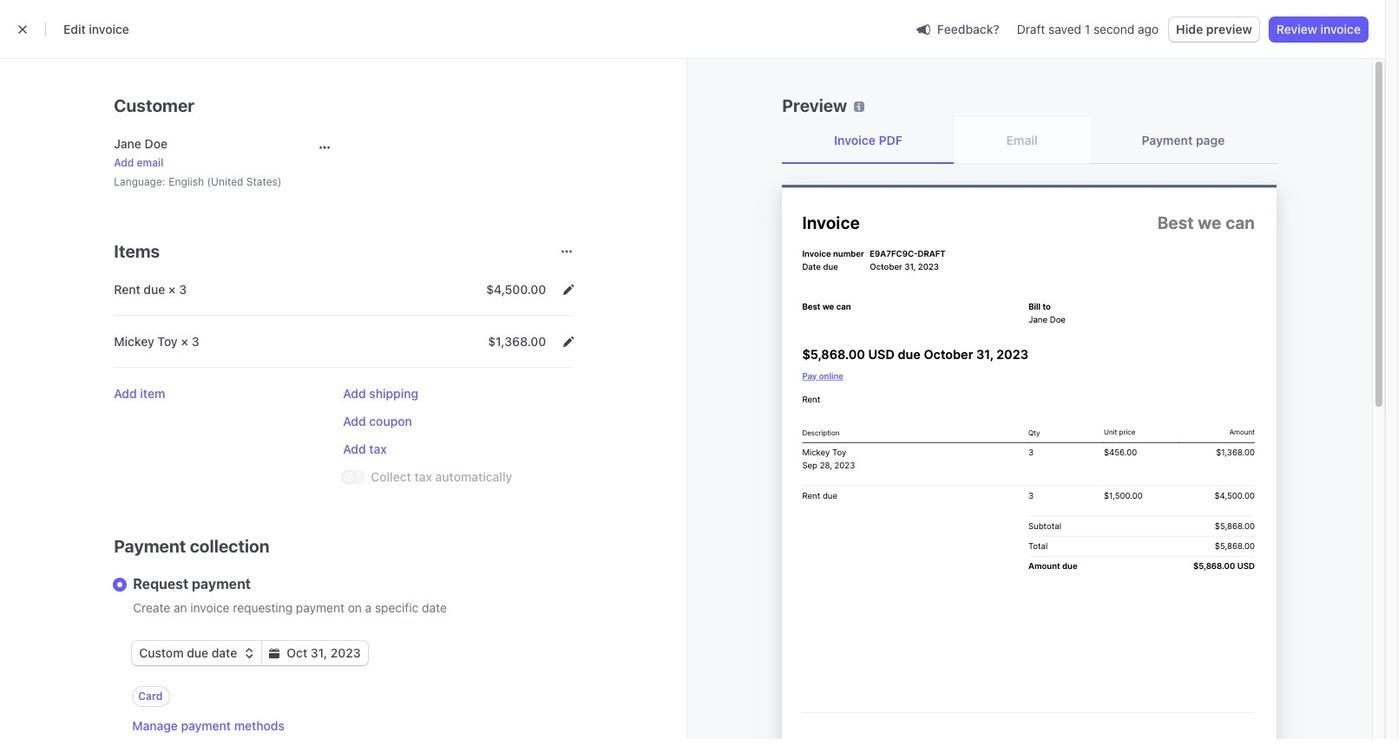 Task type: locate. For each thing, give the bounding box(es) containing it.
shipping
[[369, 386, 419, 401]]

payment left on
[[296, 601, 345, 616]]

payment page
[[1142, 133, 1226, 148]]

1 vertical spatial svg image
[[564, 337, 574, 347]]

1 horizontal spatial svg image
[[269, 649, 280, 659]]

0 vertical spatial due
[[144, 282, 165, 297]]

0 vertical spatial payment
[[1142, 133, 1193, 148]]

3 right toy
[[192, 334, 200, 349]]

date right 'specific' at the left of page
[[422, 601, 447, 616]]

add left item
[[114, 386, 137, 401]]

svg image left oct
[[269, 649, 280, 659]]

×
[[168, 282, 176, 297], [181, 334, 189, 349]]

2 vertical spatial payment
[[181, 719, 231, 734]]

0 horizontal spatial ×
[[168, 282, 176, 297]]

0 horizontal spatial invoice
[[89, 22, 129, 36]]

× right rent
[[168, 282, 176, 297]]

specific
[[375, 601, 419, 616]]

0 vertical spatial payment
[[192, 577, 251, 592]]

english
[[169, 175, 204, 188]]

0 vertical spatial ×
[[168, 282, 176, 297]]

review
[[1277, 22, 1318, 36]]

1 horizontal spatial ×
[[181, 334, 189, 349]]

payment for request
[[192, 577, 251, 592]]

invoice inside button
[[1321, 22, 1362, 36]]

tax for add
[[369, 442, 387, 457]]

automatically
[[436, 470, 513, 485]]

doe
[[145, 136, 168, 151]]

tax down add coupon button
[[369, 442, 387, 457]]

collect
[[371, 470, 411, 485]]

request
[[133, 577, 189, 592]]

svg image
[[564, 285, 574, 295], [244, 649, 255, 659], [269, 649, 280, 659]]

svg image down 'requesting'
[[244, 649, 255, 659]]

1 vertical spatial payment
[[296, 601, 345, 616]]

svg image for custom due date
[[244, 649, 255, 659]]

svg image inside custom due date popup button
[[244, 649, 255, 659]]

add inside button
[[114, 386, 137, 401]]

svg image right $4,500.00
[[564, 285, 574, 295]]

on
[[348, 601, 362, 616]]

date inside request payment create an invoice requesting payment on a specific date
[[422, 601, 447, 616]]

collect tax automatically
[[371, 470, 513, 485]]

payment right manage
[[181, 719, 231, 734]]

preview
[[783, 96, 848, 115]]

invoice pdf
[[835, 133, 903, 148]]

a
[[365, 601, 372, 616]]

add for add tax
[[343, 442, 366, 457]]

payment
[[1142, 133, 1193, 148], [114, 537, 186, 557]]

email tab
[[955, 118, 1090, 163]]

1 vertical spatial tax
[[415, 470, 432, 485]]

× right toy
[[181, 334, 189, 349]]

manage payment methods
[[132, 719, 285, 734]]

payment down collection on the left bottom of page
[[192, 577, 251, 592]]

svg image
[[320, 142, 330, 153], [564, 337, 574, 347]]

1 horizontal spatial svg image
[[564, 337, 574, 347]]

tax inside add tax 'button'
[[369, 442, 387, 457]]

3 for rent due × 3
[[179, 282, 187, 297]]

date
[[422, 601, 447, 616], [212, 646, 237, 661]]

payment
[[192, 577, 251, 592], [296, 601, 345, 616], [181, 719, 231, 734]]

2 horizontal spatial invoice
[[1321, 22, 1362, 36]]

custom due date
[[139, 646, 237, 661]]

states)
[[246, 175, 282, 188]]

0 horizontal spatial svg image
[[244, 649, 255, 659]]

0 horizontal spatial 3
[[179, 282, 187, 297]]

customer
[[114, 96, 195, 115]]

tab list
[[783, 118, 1278, 164]]

1 vertical spatial due
[[187, 646, 209, 661]]

3 for mickey toy × 3
[[192, 334, 200, 349]]

payment up request
[[114, 537, 186, 557]]

request payment create an invoice requesting payment on a specific date
[[133, 577, 447, 616]]

3 right rent
[[179, 282, 187, 297]]

0 horizontal spatial tax
[[369, 442, 387, 457]]

invoice right an
[[190, 601, 230, 616]]

1 vertical spatial ×
[[181, 334, 189, 349]]

email
[[1007, 133, 1038, 148]]

$4,500.00
[[486, 282, 546, 297]]

jane doe add email language: english (united states)
[[114, 136, 282, 188]]

due
[[144, 282, 165, 297], [187, 646, 209, 661]]

date down 'requesting'
[[212, 646, 237, 661]]

invoice right review
[[1321, 22, 1362, 36]]

0 horizontal spatial svg image
[[320, 142, 330, 153]]

svg image inside oct 31, 2023 button
[[269, 649, 280, 659]]

1 horizontal spatial payment
[[1142, 133, 1193, 148]]

feedback?
[[938, 21, 1000, 36]]

payment left page
[[1142, 133, 1193, 148]]

0 vertical spatial 3
[[179, 282, 187, 297]]

0 vertical spatial tax
[[369, 442, 387, 457]]

add inside 'button'
[[343, 442, 366, 457]]

0 horizontal spatial payment
[[114, 537, 186, 557]]

0 horizontal spatial due
[[144, 282, 165, 297]]

hide preview button
[[1170, 17, 1260, 42]]

email
[[137, 156, 164, 169]]

due inside popup button
[[187, 646, 209, 661]]

review invoice
[[1277, 22, 1362, 36]]

oct 31, 2023 button
[[263, 642, 368, 666]]

add tax
[[343, 442, 387, 457]]

1 horizontal spatial invoice
[[190, 601, 230, 616]]

1 horizontal spatial tax
[[415, 470, 432, 485]]

add shipping button
[[343, 386, 419, 403]]

add down add coupon button
[[343, 442, 366, 457]]

svg image for mickey toy
[[564, 337, 574, 347]]

1 vertical spatial date
[[212, 646, 237, 661]]

invoice
[[89, 22, 129, 36], [1321, 22, 1362, 36], [190, 601, 230, 616]]

1 vertical spatial payment
[[114, 537, 186, 557]]

0 horizontal spatial date
[[212, 646, 237, 661]]

add
[[114, 156, 134, 169], [114, 386, 137, 401], [343, 386, 366, 401], [343, 414, 366, 429], [343, 442, 366, 457]]

1 horizontal spatial due
[[187, 646, 209, 661]]

tax
[[369, 442, 387, 457], [415, 470, 432, 485]]

draft
[[1017, 22, 1046, 36]]

0 vertical spatial svg image
[[320, 142, 330, 153]]

1 vertical spatial 3
[[192, 334, 200, 349]]

add shipping
[[343, 386, 419, 401]]

(united
[[207, 175, 244, 188]]

payment inside button
[[181, 719, 231, 734]]

oct 31, 2023
[[287, 646, 361, 661]]

add email button
[[114, 156, 164, 170]]

1 horizontal spatial 3
[[192, 334, 200, 349]]

add down jane
[[114, 156, 134, 169]]

0 vertical spatial date
[[422, 601, 447, 616]]

add coupon
[[343, 414, 412, 429]]

add up add tax
[[343, 414, 366, 429]]

add tax button
[[343, 441, 387, 458]]

due for rent
[[144, 282, 165, 297]]

tax right collect
[[415, 470, 432, 485]]

3
[[179, 282, 187, 297], [192, 334, 200, 349]]

payment for manage
[[181, 719, 231, 734]]

manage
[[132, 719, 178, 734]]

due right rent
[[144, 282, 165, 297]]

invoice for review invoice
[[1321, 22, 1362, 36]]

31,
[[311, 646, 328, 661]]

invoice
[[835, 133, 876, 148]]

due right custom at the left bottom
[[187, 646, 209, 661]]

1 horizontal spatial date
[[422, 601, 447, 616]]

custom
[[139, 646, 184, 661]]

add up add coupon
[[343, 386, 366, 401]]

add for add coupon
[[343, 414, 366, 429]]

invoice right edit at top left
[[89, 22, 129, 36]]

tax for collect
[[415, 470, 432, 485]]



Task type: vqa. For each thing, say whether or not it's contained in the screenshot.
Custom due date
yes



Task type: describe. For each thing, give the bounding box(es) containing it.
page
[[1197, 133, 1226, 148]]

add coupon button
[[343, 413, 412, 431]]

manage payment methods button
[[132, 718, 285, 736]]

coupon
[[369, 414, 412, 429]]

rent due × 3
[[114, 282, 187, 297]]

methods
[[234, 719, 285, 734]]

payment collection
[[114, 537, 270, 557]]

mickey
[[114, 334, 154, 349]]

requesting
[[233, 601, 293, 616]]

toy
[[158, 334, 178, 349]]

collection
[[190, 537, 270, 557]]

date inside popup button
[[212, 646, 237, 661]]

pdf
[[879, 133, 903, 148]]

2023
[[331, 646, 361, 661]]

invoice for edit invoice
[[89, 22, 129, 36]]

add for add shipping
[[343, 386, 366, 401]]

preview
[[1207, 22, 1253, 36]]

item
[[140, 386, 165, 401]]

add item button
[[114, 386, 165, 403]]

svg image for customer
[[320, 142, 330, 153]]

an
[[174, 601, 187, 616]]

feedback? button
[[910, 17, 1007, 41]]

$1,368.00
[[488, 334, 546, 349]]

payment for payment page
[[1142, 133, 1193, 148]]

mickey toy × 3
[[114, 334, 200, 349]]

items
[[114, 241, 160, 261]]

second
[[1094, 22, 1135, 36]]

hide
[[1177, 22, 1204, 36]]

jane
[[114, 136, 141, 151]]

add item
[[114, 386, 165, 401]]

review invoice button
[[1270, 17, 1369, 42]]

tab list containing invoice pdf
[[783, 118, 1278, 164]]

payment for payment collection
[[114, 537, 186, 557]]

rent
[[114, 282, 140, 297]]

ago
[[1138, 22, 1159, 36]]

edit
[[63, 22, 86, 36]]

create
[[133, 601, 170, 616]]

2 horizontal spatial svg image
[[564, 285, 574, 295]]

invoice inside request payment create an invoice requesting payment on a specific date
[[190, 601, 230, 616]]

hide preview
[[1177, 22, 1253, 36]]

custom due date button
[[132, 642, 262, 666]]

edit invoice
[[63, 22, 129, 36]]

× for mickey toy
[[181, 334, 189, 349]]

oct
[[287, 646, 308, 661]]

language:
[[114, 175, 165, 188]]

saved
[[1049, 22, 1082, 36]]

card
[[138, 690, 163, 703]]

draft saved 1 second ago
[[1017, 22, 1159, 36]]

add for add item
[[114, 386, 137, 401]]

svg image for oct 31, 2023
[[269, 649, 280, 659]]

1
[[1085, 22, 1091, 36]]

× for rent due
[[168, 282, 176, 297]]

add inside jane doe add email language: english (united states)
[[114, 156, 134, 169]]

due for custom
[[187, 646, 209, 661]]



